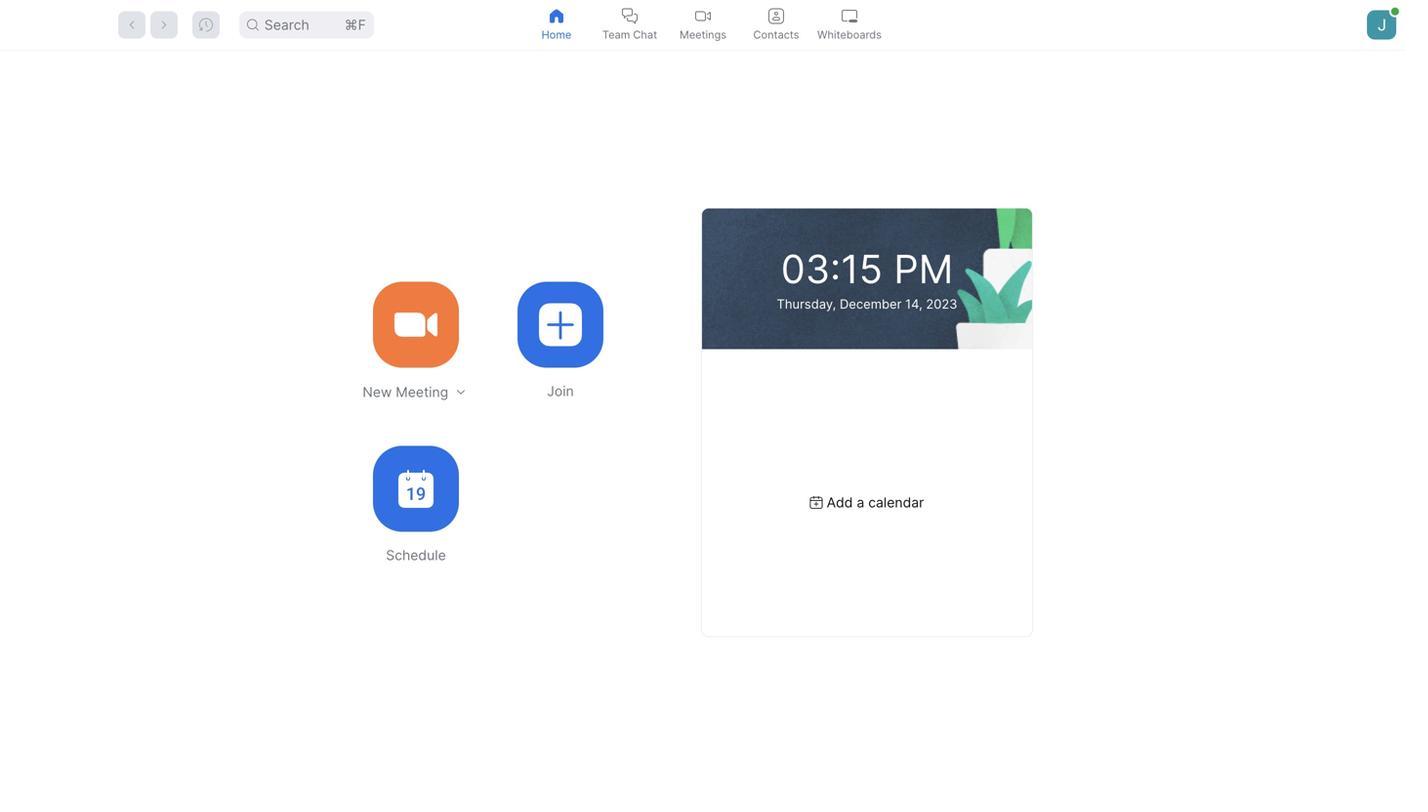 Task type: describe. For each thing, give the bounding box(es) containing it.
03:15
[[781, 245, 883, 293]]

2023
[[926, 296, 958, 312]]

contacts button
[[740, 0, 813, 50]]

chevron down small image
[[454, 385, 468, 399]]

team
[[603, 28, 630, 41]]

schedule
[[386, 547, 446, 564]]

meetings button
[[667, 0, 740, 50]]

calendar
[[869, 494, 924, 511]]

new
[[363, 384, 392, 400]]

team chat
[[603, 28, 657, 41]]

a
[[857, 494, 865, 511]]

chevron down small image
[[454, 385, 468, 399]]

team chat button
[[593, 0, 667, 50]]

add
[[827, 494, 853, 511]]

add a calendar link
[[810, 494, 924, 511]]

⌘f
[[344, 17, 366, 33]]

profile contact image
[[769, 8, 784, 24]]

december
[[840, 296, 902, 312]]

whiteboards
[[818, 28, 882, 41]]

avatar image
[[1367, 10, 1397, 40]]

whiteboard small image
[[842, 8, 858, 24]]

home tab panel
[[0, 51, 1406, 794]]

new meeting
[[363, 384, 449, 400]]

meeting
[[396, 384, 449, 400]]



Task type: locate. For each thing, give the bounding box(es) containing it.
plus squircle image
[[539, 303, 582, 346]]

14,
[[906, 296, 923, 312]]

thursday,
[[777, 296, 836, 312]]

profile contact image
[[769, 8, 784, 24]]

tab list
[[520, 0, 886, 50]]

join
[[547, 383, 574, 399]]

meetings
[[680, 28, 727, 41]]

video camera on image
[[395, 303, 438, 346], [395, 303, 438, 346]]

whiteboards button
[[813, 0, 886, 50]]

pm
[[894, 245, 954, 293]]

whiteboard small image
[[842, 8, 858, 24]]

video on image
[[695, 8, 711, 24], [695, 8, 711, 24]]

chat
[[633, 28, 657, 41]]

calendar add calendar image
[[810, 496, 823, 509], [810, 496, 823, 509]]

home
[[542, 28, 572, 41]]

tab list containing home
[[520, 0, 886, 50]]

magnifier image
[[247, 19, 259, 31], [247, 19, 259, 31]]

online image
[[1392, 8, 1399, 15], [1392, 8, 1399, 15]]

home small image
[[549, 8, 565, 24], [549, 8, 565, 24]]

search
[[264, 17, 309, 33]]

contacts
[[754, 28, 799, 41]]

03:15 pm thursday, december 14, 2023
[[777, 245, 958, 312]]

home button
[[520, 0, 593, 50]]

add a calendar
[[827, 494, 924, 511]]

schedule image
[[398, 470, 434, 508]]

plus squircle image
[[539, 303, 582, 346]]

team chat image
[[622, 8, 638, 24], [622, 8, 638, 24]]



